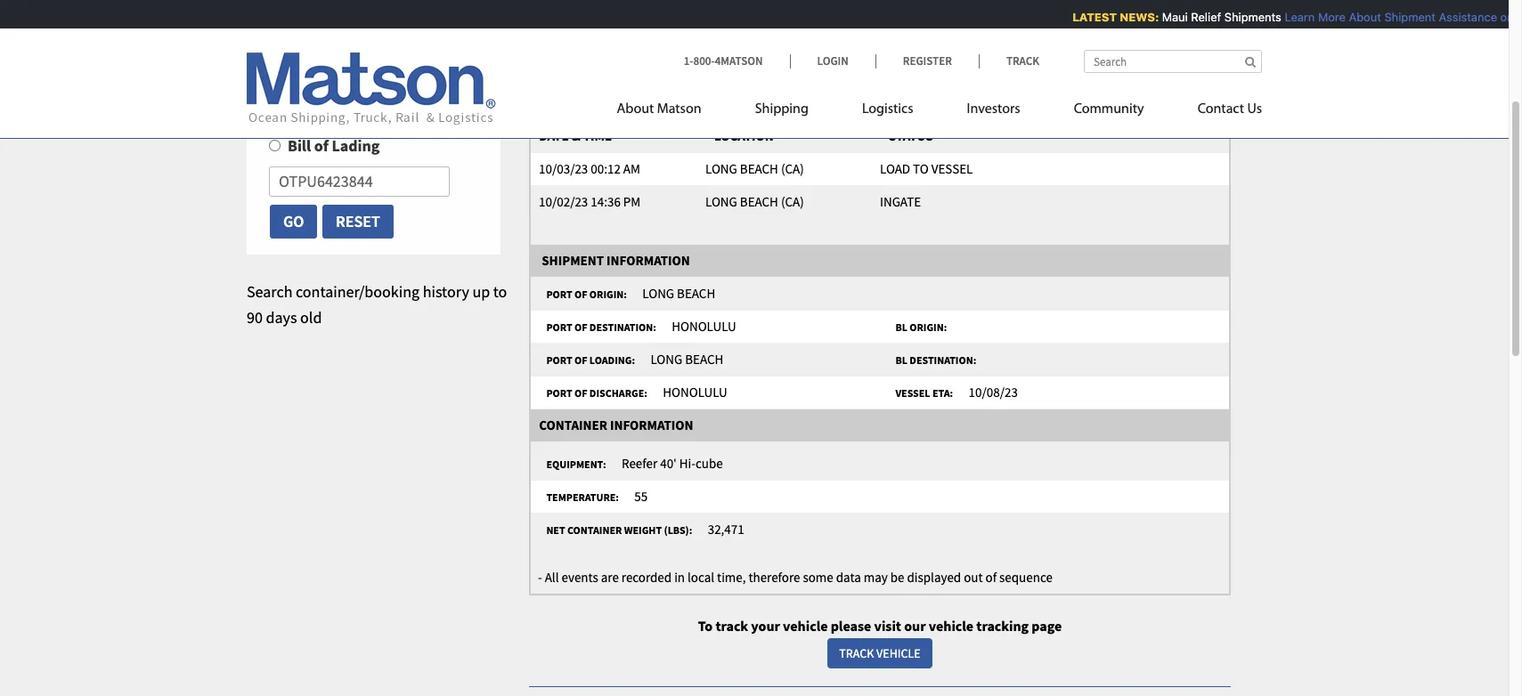 Task type: locate. For each thing, give the bounding box(es) containing it.
container up the &
[[529, 33, 634, 61]]

to
[[493, 282, 507, 302]]

1 port from the top
[[547, 288, 573, 301]]

32,471
[[708, 522, 745, 538]]

bl up vessel
[[896, 354, 908, 367]]

about
[[1344, 10, 1377, 24], [617, 102, 654, 117]]

about matson
[[617, 102, 702, 117]]

2 long beach (ca) from the top
[[706, 193, 804, 210]]

therefore
[[749, 569, 801, 586]]

history
[[423, 282, 469, 302]]

of for destination:
[[575, 321, 588, 334]]

of left discharge:
[[575, 387, 588, 400]]

track
[[716, 618, 749, 636]]

port for port of discharge: honolulu
[[547, 387, 573, 400]]

1 vehicle from the left
[[783, 618, 828, 636]]

search container/booking history up to 90 days old
[[247, 282, 507, 328]]

port down port of origin: long beach on the left top of page
[[547, 321, 573, 334]]

of
[[314, 135, 329, 156], [575, 288, 588, 301], [575, 321, 588, 334], [575, 354, 588, 367], [575, 387, 588, 400], [986, 569, 997, 586]]

1 horizontal spatial vehicle
[[929, 618, 974, 636]]

10/08/23
[[969, 384, 1018, 401]]

container up booking
[[288, 84, 358, 104]]

about matson link
[[617, 94, 729, 130]]

1 bl from the top
[[896, 321, 908, 334]]

track down the please
[[840, 646, 874, 662]]

0 vertical spatial information
[[607, 252, 690, 269]]

days
[[266, 307, 297, 328]]

co
[[1510, 10, 1523, 24]]

Search search field
[[1084, 50, 1263, 73]]

shipment information
[[531, 252, 690, 269]]

of down shipment information
[[575, 288, 588, 301]]

honolulu for port of destination: honolulu
[[672, 318, 737, 335]]

1 horizontal spatial track
[[840, 646, 874, 662]]

logistics
[[862, 102, 914, 117]]

container for container tracking   movement events*
[[539, 89, 608, 106]]

of left loading:
[[575, 354, 588, 367]]

us
[[1248, 102, 1263, 117]]

0 vertical spatial (ca)
[[781, 160, 804, 177]]

information for shipment information
[[607, 252, 690, 269]]

about right more
[[1344, 10, 1377, 24]]

port left discharge:
[[547, 387, 573, 400]]

(ca) for load to vessel
[[781, 160, 804, 177]]

of inside "port of loading: long beach"
[[575, 354, 588, 367]]

logistics link
[[836, 94, 941, 130]]

container for container information
[[539, 417, 608, 434]]

3 port from the top
[[547, 354, 573, 367]]

(lbs):
[[664, 524, 693, 538]]

assistance
[[1434, 10, 1493, 24]]

page
[[1032, 618, 1062, 636]]

shipment down 10/02/23
[[542, 252, 604, 269]]

information
[[607, 252, 690, 269], [610, 417, 694, 434]]

am
[[624, 160, 641, 177]]

of inside port of origin: long beach
[[575, 288, 588, 301]]

port inside port of origin: long beach
[[547, 288, 573, 301]]

origin: up the bl destination: on the right bottom of the page
[[910, 321, 947, 334]]

honolulu up "port of loading: long beach"
[[672, 318, 737, 335]]

1 horizontal spatial destination:
[[910, 354, 977, 367]]

2 bl from the top
[[896, 354, 908, 367]]

port for port of destination: honolulu
[[547, 321, 573, 334]]

weight
[[624, 524, 662, 538]]

1 long beach (ca) from the top
[[706, 160, 804, 177]]

1 vertical spatial (ca)
[[781, 193, 804, 210]]

1-800-4matson link
[[684, 53, 790, 69]]

port inside "port of loading: long beach"
[[547, 354, 573, 367]]

search image
[[1246, 56, 1256, 68]]

shipment
[[1380, 10, 1431, 24], [542, 252, 604, 269]]

0 vertical spatial about
[[1344, 10, 1377, 24]]

origin: down shipment information
[[590, 288, 627, 301]]

destination: up "port of loading: long beach"
[[590, 321, 657, 334]]

0 vertical spatial long beach (ca)
[[706, 160, 804, 177]]

information up port of origin: long beach on the left top of page
[[607, 252, 690, 269]]

bl for honolulu
[[896, 321, 908, 334]]

of inside port of destination: honolulu
[[575, 321, 588, 334]]

container up "equipment:"
[[539, 417, 608, 434]]

vehicle right your
[[783, 618, 828, 636]]

None search field
[[1084, 50, 1263, 73]]

maui
[[1157, 10, 1183, 24]]

1 horizontal spatial origin:
[[910, 321, 947, 334]]

information down the port of discharge: honolulu
[[610, 417, 694, 434]]

None button
[[269, 204, 318, 239], [322, 204, 394, 239], [269, 204, 318, 239], [322, 204, 394, 239]]

0 vertical spatial origin:
[[590, 288, 627, 301]]

date
[[539, 127, 569, 144]]

temperature: 55
[[540, 489, 648, 505]]

port right to
[[547, 288, 573, 301]]

data
[[836, 569, 861, 586]]

bl destination:
[[889, 354, 983, 367]]

container for container
[[288, 84, 358, 104]]

beach
[[740, 160, 779, 177], [740, 193, 779, 210], [677, 285, 716, 302], [685, 351, 724, 368]]

port inside port of destination: honolulu
[[547, 321, 573, 334]]

about left matson
[[617, 102, 654, 117]]

in
[[675, 569, 685, 586]]

shipment left assistance
[[1380, 10, 1431, 24]]

of down port of origin: long beach on the left top of page
[[575, 321, 588, 334]]

2 port from the top
[[547, 321, 573, 334]]

port inside the port of discharge: honolulu
[[547, 387, 573, 400]]

1 vertical spatial bl
[[896, 354, 908, 367]]

1-
[[684, 53, 694, 69]]

1 vertical spatial long beach (ca)
[[706, 193, 804, 210]]

vessel eta: 10/08/23
[[889, 384, 1018, 401]]

10/03/23
[[539, 160, 588, 177]]

0 horizontal spatial origin:
[[590, 288, 627, 301]]

long
[[706, 160, 738, 177], [706, 193, 738, 210], [643, 285, 675, 302], [651, 351, 683, 368]]

0 vertical spatial honolulu
[[672, 318, 737, 335]]

2 (ca) from the top
[[781, 193, 804, 210]]

load
[[880, 160, 911, 177]]

eta:
[[933, 387, 954, 400]]

time
[[583, 127, 612, 144]]

of for lading
[[314, 135, 329, 156]]

1 vertical spatial about
[[617, 102, 654, 117]]

4
[[859, 33, 869, 61]]

honolulu for port of discharge: honolulu
[[663, 384, 728, 401]]

90
[[247, 307, 263, 328]]

4 port from the top
[[547, 387, 573, 400]]

0 horizontal spatial destination:
[[590, 321, 657, 334]]

events
[[562, 569, 599, 586]]

1 (ca) from the top
[[781, 160, 804, 177]]

Container radio
[[269, 88, 281, 100]]

0 horizontal spatial track
[[262, 58, 301, 79]]

0 vertical spatial bl
[[896, 321, 908, 334]]

destination: up eta:
[[910, 354, 977, 367]]

1 vertical spatial honolulu
[[663, 384, 728, 401]]

net container weight (lbs): 32,471
[[540, 522, 745, 538]]

track up container "option"
[[262, 58, 301, 79]]

2 horizontal spatial track
[[1007, 53, 1040, 69]]

login
[[818, 53, 849, 69]]

investors link
[[941, 94, 1048, 130]]

contact us link
[[1171, 94, 1263, 130]]

container up 'date & time'
[[539, 89, 608, 106]]

0 horizontal spatial about
[[617, 102, 654, 117]]

investors
[[967, 102, 1021, 117]]

1 vertical spatial origin:
[[910, 321, 947, 334]]

1 horizontal spatial shipment
[[1380, 10, 1431, 24]]

lading
[[332, 135, 380, 156]]

port of loading: long beach
[[540, 351, 724, 368]]

vehicle
[[877, 646, 921, 662]]

temperature:
[[547, 491, 619, 505]]

your
[[751, 618, 780, 636]]

matson
[[657, 102, 702, 117]]

vehicle right "our"
[[929, 618, 974, 636]]

equipment: reefer 40' hi-cube
[[540, 456, 723, 473]]

track for track link
[[1007, 53, 1040, 69]]

port left loading:
[[547, 354, 573, 367]]

container down temperature: 55
[[568, 524, 622, 538]]

destination: inside port of destination: honolulu
[[590, 321, 657, 334]]

bl up the bl destination: on the right bottom of the page
[[896, 321, 908, 334]]

10/02/23
[[539, 193, 588, 210]]

long beach (ca) for pm
[[706, 193, 804, 210]]

track link
[[979, 53, 1040, 69]]

0 vertical spatial destination:
[[590, 321, 657, 334]]

information for container information
[[610, 417, 694, 434]]

of right the bill
[[314, 135, 329, 156]]

0 horizontal spatial shipment
[[542, 252, 604, 269]]

0 horizontal spatial vehicle
[[783, 618, 828, 636]]

1 vertical spatial information
[[610, 417, 694, 434]]

of inside the port of discharge: honolulu
[[575, 387, 588, 400]]

tracking
[[977, 618, 1029, 636]]

pm
[[624, 193, 641, 210]]

out
[[964, 569, 983, 586]]

track up investors
[[1007, 53, 1040, 69]]

shipments
[[1220, 10, 1277, 24]]

14:36
[[591, 193, 621, 210]]

to track your vehicle please visit our vehicle tracking page
[[698, 618, 1062, 636]]

honolulu down "port of loading: long beach"
[[663, 384, 728, 401]]

otpu642384-
[[737, 33, 859, 61]]

displayed
[[907, 569, 962, 586]]

all
[[545, 569, 559, 586]]

equipment:
[[547, 458, 606, 472]]



Task type: describe. For each thing, give the bounding box(es) containing it.
1 vertical spatial destination:
[[910, 354, 977, 367]]

to
[[913, 160, 929, 177]]

container tracking   movement events*
[[531, 89, 798, 106]]

be
[[891, 569, 905, 586]]

learn
[[1280, 10, 1310, 24]]

40'
[[660, 456, 677, 473]]

of for origin:
[[575, 288, 588, 301]]

sequence
[[1000, 569, 1053, 586]]

container inside net container weight (lbs): 32,471
[[568, 524, 622, 538]]

1 horizontal spatial about
[[1344, 10, 1377, 24]]

visit
[[875, 618, 902, 636]]

(ca) for ingate
[[781, 193, 804, 210]]

please
[[831, 618, 872, 636]]

track another shipment
[[262, 58, 431, 79]]

0 vertical spatial shipment
[[1380, 10, 1431, 24]]

old
[[300, 307, 322, 328]]

our
[[905, 618, 926, 636]]

2 vehicle from the left
[[929, 618, 974, 636]]

up
[[473, 282, 490, 302]]

ingate
[[880, 193, 921, 210]]

community link
[[1048, 94, 1171, 130]]

track for track vehicle
[[840, 646, 874, 662]]

location
[[715, 127, 774, 144]]

shipping link
[[729, 94, 836, 130]]

1 vertical spatial shipment
[[542, 252, 604, 269]]

- all events are recorded in local time, therefore some data may be displayed out of sequence
[[538, 569, 1053, 586]]

track vehicle
[[840, 646, 921, 662]]

of for discharge:
[[575, 387, 588, 400]]

port of origin: long beach
[[540, 285, 716, 302]]

contact
[[1198, 102, 1245, 117]]

contact us
[[1198, 102, 1263, 117]]

&
[[572, 127, 581, 144]]

may
[[864, 569, 888, 586]]

loading:
[[590, 354, 635, 367]]

of right "out"
[[986, 569, 997, 586]]

status
[[889, 127, 934, 144]]

about inside "top menu" navigation
[[617, 102, 654, 117]]

track for track another shipment
[[262, 58, 301, 79]]

reefer
[[622, 456, 658, 473]]

news:
[[1115, 10, 1154, 24]]

cube
[[696, 456, 723, 473]]

port for port of loading: long beach
[[547, 354, 573, 367]]

relief
[[1186, 10, 1217, 24]]

movement
[[676, 89, 744, 106]]

latest
[[1068, 10, 1112, 24]]

Bill of Lading radio
[[269, 140, 281, 151]]

more
[[1314, 10, 1341, 24]]

search
[[247, 282, 293, 302]]

bill of lading
[[288, 135, 380, 156]]

date & time
[[531, 127, 612, 144]]

Booking radio
[[269, 114, 281, 126]]

bl for long beach
[[896, 354, 908, 367]]

container for container tracking-otpu642384-4
[[529, 33, 634, 61]]

some
[[803, 569, 834, 586]]

hi-
[[680, 456, 696, 473]]

origin: inside port of origin: long beach
[[590, 288, 627, 301]]

time,
[[717, 569, 746, 586]]

container information
[[531, 417, 694, 434]]

discharge:
[[590, 387, 648, 400]]

1-800-4matson
[[684, 53, 763, 69]]

events*
[[747, 89, 798, 106]]

10/03/23 00:12 am
[[531, 160, 641, 177]]

of for loading:
[[575, 354, 588, 367]]

tracking-
[[638, 33, 737, 61]]

port of discharge: honolulu
[[540, 384, 728, 401]]

net
[[547, 524, 565, 538]]

top menu navigation
[[617, 94, 1263, 130]]

container/booking
[[296, 282, 420, 302]]

Enter Container # text field
[[269, 166, 450, 197]]

learn more about shipment assistance or co link
[[1280, 10, 1523, 24]]

blue matson logo with ocean, shipping, truck, rail and logistics written beneath it. image
[[247, 53, 496, 126]]

to
[[698, 618, 713, 636]]

bill
[[288, 135, 311, 156]]

port of destination: honolulu
[[540, 318, 737, 335]]

login link
[[790, 53, 876, 69]]

or
[[1496, 10, 1507, 24]]

booking
[[288, 110, 346, 130]]

bl origin:
[[889, 321, 954, 334]]

vessel
[[896, 387, 931, 400]]

local
[[688, 569, 715, 586]]

register link
[[876, 53, 979, 69]]

shipment
[[363, 58, 431, 79]]

long beach (ca) for am
[[706, 160, 804, 177]]

port for port of origin: long beach
[[547, 288, 573, 301]]

latest news: maui relief shipments learn more about shipment assistance or co
[[1068, 10, 1523, 24]]

10/02/23 14:36 pm
[[531, 193, 641, 210]]



Task type: vqa. For each thing, say whether or not it's contained in the screenshot.
Westbound
no



